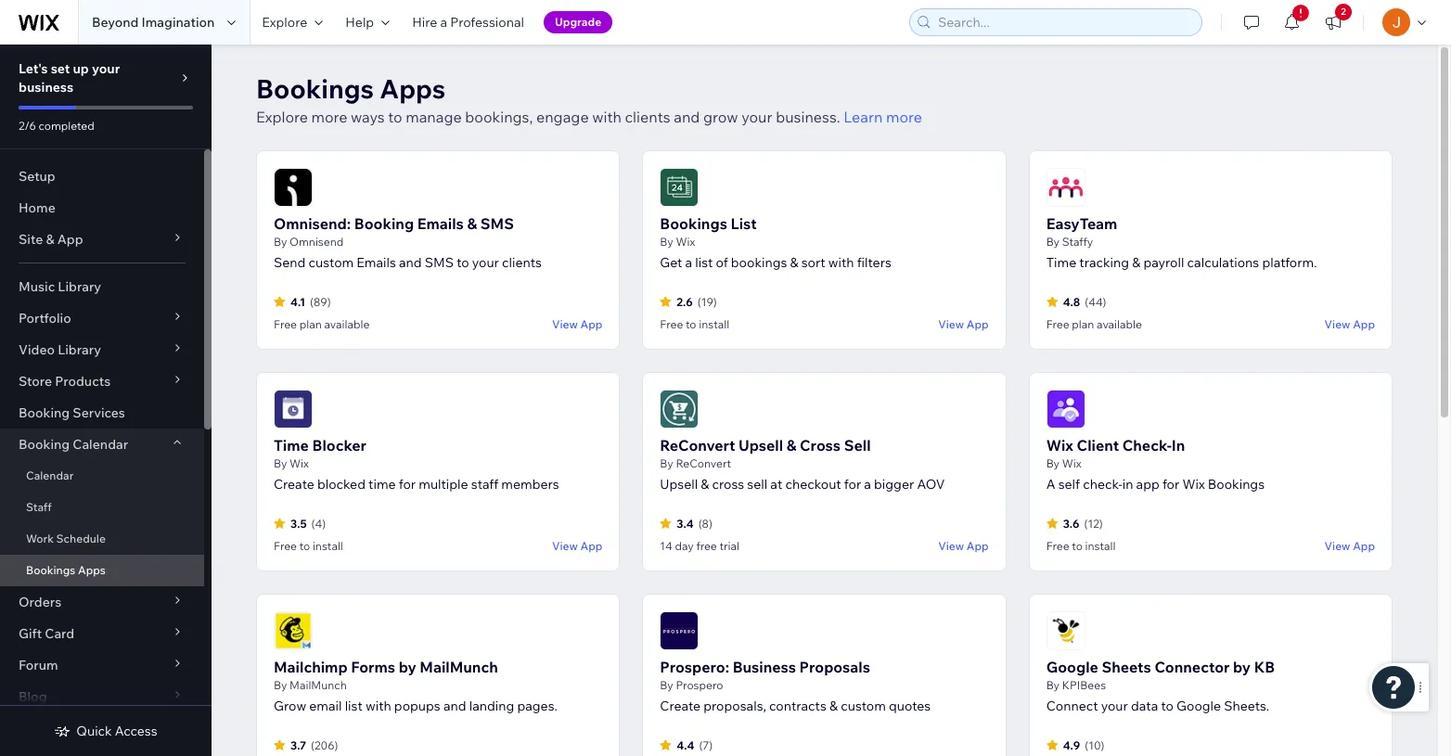 Task type: vqa. For each thing, say whether or not it's contained in the screenshot.
a in Bookings List By Wix Get a list of bookings & sort with filters
yes



Task type: describe. For each thing, give the bounding box(es) containing it.
mailchimp
[[274, 658, 348, 677]]

easyteam icon image
[[1047, 168, 1086, 207]]

2 more from the left
[[886, 108, 923, 126]]

music library
[[19, 278, 101, 295]]

bookings inside wix client check-in by wix a self check-in app for wix bookings
[[1208, 476, 1265, 493]]

self
[[1059, 476, 1080, 493]]

staff
[[26, 500, 52, 514]]

video
[[19, 342, 55, 358]]

hire
[[412, 14, 437, 31]]

apps for bookings apps explore more ways to manage bookings, engage with clients and grow your business. learn more
[[380, 72, 446, 105]]

completed
[[39, 119, 94, 133]]

quick
[[76, 723, 112, 740]]

in
[[1123, 476, 1134, 493]]

a inside bookings list by wix get a list of bookings & sort with filters
[[686, 254, 693, 271]]

sell
[[844, 436, 871, 455]]

view app button for wix client check-in
[[1325, 537, 1376, 554]]

sheets
[[1102, 658, 1152, 677]]

reconvert upsell & cross sell by reconvert upsell & cross sell at checkout for a bigger aov
[[660, 436, 945, 493]]

with inside bookings list by wix get a list of bookings & sort with filters
[[829, 254, 854, 271]]

home
[[19, 200, 55, 216]]

and for apps
[[674, 108, 700, 126]]

quick access
[[76, 723, 157, 740]]

view for wix client check-in
[[1325, 539, 1351, 553]]

pages.
[[517, 698, 558, 715]]

access
[[115, 723, 157, 740]]

by inside mailchimp forms by mailmunch by mailmunch grow email list with popups and landing pages.
[[399, 658, 416, 677]]

wix client check-in icon image
[[1047, 390, 1086, 429]]

install for blocker
[[313, 539, 343, 553]]

2/6
[[19, 119, 36, 133]]

card
[[45, 626, 74, 642]]

library for music library
[[58, 278, 101, 295]]

view app for omnisend: booking emails & sms
[[552, 317, 603, 331]]

(19)
[[698, 295, 717, 309]]

free plan available for booking
[[274, 317, 370, 331]]

blocker
[[312, 436, 367, 455]]

3.7 (206)
[[291, 738, 338, 752]]

work schedule
[[26, 532, 106, 546]]

by inside google sheets connector by kb by kpibees connect your data to google sheets.
[[1234, 658, 1251, 677]]

to inside bookings apps explore more ways to manage bookings, engage with clients and grow your business. learn more
[[388, 108, 402, 126]]

list
[[731, 214, 757, 233]]

forum button
[[0, 650, 204, 681]]

3.4
[[677, 517, 694, 530]]

app for bookings list
[[967, 317, 989, 331]]

bookings for bookings apps explore more ways to manage bookings, engage with clients and grow your business. learn more
[[256, 72, 374, 105]]

1 vertical spatial sms
[[425, 254, 454, 271]]

0 vertical spatial a
[[440, 14, 447, 31]]

calculations
[[1188, 254, 1260, 271]]

list inside mailchimp forms by mailmunch by mailmunch grow email list with popups and landing pages.
[[345, 698, 363, 715]]

free plan available for by
[[1047, 317, 1143, 331]]

home link
[[0, 192, 204, 224]]

free for omnisend:
[[274, 317, 297, 331]]

plan for by
[[1072, 317, 1095, 331]]

your inside bookings apps explore more ways to manage bookings, engage with clients and grow your business. learn more
[[742, 108, 773, 126]]

0 horizontal spatial upsell
[[660, 476, 698, 493]]

prospero: business proposals  icon image
[[660, 612, 699, 651]]

gift card
[[19, 626, 74, 642]]

plan for booking
[[300, 317, 322, 331]]

1 horizontal spatial emails
[[417, 214, 464, 233]]

landing
[[469, 698, 514, 715]]

client
[[1077, 436, 1120, 455]]

apps for bookings apps
[[78, 563, 106, 577]]

grow
[[704, 108, 738, 126]]

(4)
[[312, 517, 326, 530]]

wix down wix client check-in icon
[[1047, 436, 1074, 455]]

products
[[55, 373, 111, 390]]

install for list
[[699, 317, 730, 331]]

free for easyteam
[[1047, 317, 1070, 331]]

view app button for time blocker
[[552, 537, 603, 554]]

custom inside prospero: business proposals by prospero create proposals, contracts & custom quotes
[[841, 698, 886, 715]]

app for easyteam
[[1353, 317, 1376, 331]]

booking inside omnisend: booking emails & sms by omnisend send custom emails and sms to your clients
[[354, 214, 414, 233]]

free
[[697, 539, 717, 553]]

wix inside bookings list by wix get a list of bookings & sort with filters
[[676, 235, 695, 249]]

app for omnisend: booking emails & sms
[[581, 317, 603, 331]]

site
[[19, 231, 43, 248]]

app for reconvert upsell & cross sell
[[967, 539, 989, 553]]

& inside omnisend: booking emails & sms by omnisend send custom emails and sms to your clients
[[467, 214, 477, 233]]

email
[[309, 698, 342, 715]]

available for omnisend:
[[324, 317, 370, 331]]

(12)
[[1085, 517, 1103, 530]]

view app for time blocker
[[552, 539, 603, 553]]

mailchimp forms by mailmunch icon image
[[274, 612, 313, 651]]

& inside 'site & app' popup button
[[46, 231, 54, 248]]

bookings
[[731, 254, 787, 271]]

tracking
[[1080, 254, 1130, 271]]

(8)
[[699, 517, 713, 530]]

view app button for reconvert upsell & cross sell
[[939, 537, 989, 554]]

install for client
[[1086, 539, 1116, 553]]

staff link
[[0, 492, 204, 524]]

0 vertical spatial reconvert
[[660, 436, 736, 455]]

& inside easyteam by staffy time tracking & payroll calculations platform.
[[1133, 254, 1141, 271]]

prospero
[[676, 679, 723, 692]]

& inside prospero: business proposals by prospero create proposals, contracts & custom quotes
[[830, 698, 838, 715]]

by inside wix client check-in by wix a self check-in app for wix bookings
[[1047, 457, 1060, 471]]

booking calendar
[[19, 436, 128, 453]]

site & app button
[[0, 224, 204, 255]]

at
[[771, 476, 783, 493]]

business
[[19, 79, 74, 96]]

your inside google sheets connector by kb by kpibees connect your data to google sheets.
[[1101, 698, 1129, 715]]

1 vertical spatial google
[[1177, 698, 1222, 715]]

3.5
[[291, 517, 307, 530]]

schedule
[[56, 532, 106, 546]]

with for apps
[[592, 108, 622, 126]]

data
[[1131, 698, 1159, 715]]

(206)
[[311, 738, 338, 752]]

wix up self
[[1063, 457, 1082, 471]]

booking for booking services
[[19, 405, 70, 421]]

orders
[[19, 594, 61, 611]]

& inside bookings list by wix get a list of bookings & sort with filters
[[790, 254, 799, 271]]

set
[[51, 60, 70, 77]]

by inside time blocker by wix create blocked time for multiple staff members
[[274, 457, 287, 471]]

available for easyteam
[[1097, 317, 1143, 331]]

14
[[660, 539, 673, 553]]

calendar inside dropdown button
[[73, 436, 128, 453]]

check-
[[1083, 476, 1123, 493]]

explore inside bookings apps explore more ways to manage bookings, engage with clients and grow your business. learn more
[[256, 108, 308, 126]]

clients inside omnisend: booking emails & sms by omnisend send custom emails and sms to your clients
[[502, 254, 542, 271]]

clients inside bookings apps explore more ways to manage bookings, engage with clients and grow your business. learn more
[[625, 108, 671, 126]]

in
[[1172, 436, 1186, 455]]

upgrade
[[555, 15, 602, 29]]

view for omnisend: booking emails & sms
[[552, 317, 578, 331]]

create inside prospero: business proposals by prospero create proposals, contracts & custom quotes
[[660, 698, 701, 715]]

booking services link
[[0, 397, 204, 429]]

0 vertical spatial sms
[[481, 214, 514, 233]]

ways
[[351, 108, 385, 126]]

4.8
[[1063, 295, 1081, 309]]

time
[[369, 476, 396, 493]]

of
[[716, 254, 728, 271]]

time blocker by wix create blocked time for multiple staff members
[[274, 436, 559, 493]]

a
[[1047, 476, 1056, 493]]

blog button
[[0, 681, 204, 713]]

view for time blocker
[[552, 539, 578, 553]]

view for bookings list
[[939, 317, 965, 331]]

3.6 (12)
[[1063, 517, 1103, 530]]

portfolio
[[19, 310, 71, 327]]

3.7
[[291, 738, 306, 752]]

google sheets connector by kb by kpibees connect your data to google sheets.
[[1047, 658, 1276, 715]]

by inside easyteam by staffy time tracking & payroll calculations platform.
[[1047, 235, 1060, 249]]

omnisend: booking emails & sms icon image
[[274, 168, 313, 207]]

create inside time blocker by wix create blocked time for multiple staff members
[[274, 476, 314, 493]]

2
[[1341, 6, 1347, 18]]

blog
[[19, 689, 47, 705]]

for inside wix client check-in by wix a self check-in app for wix bookings
[[1163, 476, 1180, 493]]

staff
[[471, 476, 499, 493]]

0 vertical spatial upsell
[[739, 436, 783, 455]]

easyteam by staffy time tracking & payroll calculations platform.
[[1047, 214, 1318, 271]]

video library button
[[0, 334, 204, 366]]

3.4 (8)
[[677, 517, 713, 530]]

view for easyteam
[[1325, 317, 1351, 331]]

connect
[[1047, 698, 1099, 715]]

wix down in
[[1183, 476, 1205, 493]]

upgrade button
[[544, 11, 613, 33]]



Task type: locate. For each thing, give the bounding box(es) containing it.
a left bigger
[[864, 476, 872, 493]]

1 vertical spatial mailmunch
[[290, 679, 347, 692]]

your inside let's set up your business
[[92, 60, 120, 77]]

booking inside dropdown button
[[19, 436, 70, 453]]

0 horizontal spatial a
[[440, 14, 447, 31]]

video library
[[19, 342, 101, 358]]

0 horizontal spatial install
[[313, 539, 343, 553]]

mailmunch up landing
[[420, 658, 498, 677]]

and for forms
[[444, 698, 466, 715]]

0 vertical spatial and
[[674, 108, 700, 126]]

0 horizontal spatial time
[[274, 436, 309, 455]]

0 horizontal spatial list
[[345, 698, 363, 715]]

view app for bookings list
[[939, 317, 989, 331]]

reconvert upsell & cross sell icon image
[[660, 390, 699, 429]]

google up kpibees
[[1047, 658, 1099, 677]]

1 horizontal spatial google
[[1177, 698, 1222, 715]]

by
[[274, 235, 287, 249], [660, 235, 674, 249], [1047, 235, 1060, 249], [274, 457, 287, 471], [660, 457, 674, 471], [1047, 457, 1060, 471], [274, 679, 287, 692], [660, 679, 674, 692], [1047, 679, 1060, 692]]

with left popups
[[366, 698, 391, 715]]

orders button
[[0, 587, 204, 618]]

bookings apps link
[[0, 555, 204, 587]]

0 horizontal spatial more
[[311, 108, 348, 126]]

0 horizontal spatial by
[[399, 658, 416, 677]]

easyteam
[[1047, 214, 1118, 233]]

prospero: business proposals by prospero create proposals, contracts & custom quotes
[[660, 658, 931, 715]]

grow
[[274, 698, 306, 715]]

2 library from the top
[[58, 342, 101, 358]]

calendar up staff
[[26, 469, 74, 483]]

4.4 (7)
[[677, 738, 713, 752]]

view
[[552, 317, 578, 331], [939, 317, 965, 331], [1325, 317, 1351, 331], [552, 539, 578, 553], [939, 539, 965, 553], [1325, 539, 1351, 553]]

0 vertical spatial with
[[592, 108, 622, 126]]

1 plan from the left
[[300, 317, 322, 331]]

1 available from the left
[[324, 317, 370, 331]]

2 available from the left
[[1097, 317, 1143, 331]]

app for wix client check-in
[[1353, 539, 1376, 553]]

wix up get on the left top of the page
[[676, 235, 695, 249]]

(44)
[[1085, 295, 1107, 309]]

view app for wix client check-in
[[1325, 539, 1376, 553]]

4.1 (89)
[[291, 295, 331, 309]]

0 horizontal spatial free plan available
[[274, 317, 370, 331]]

by
[[399, 658, 416, 677], [1234, 658, 1251, 677]]

2 horizontal spatial free to install
[[1047, 539, 1116, 553]]

custom inside omnisend: booking emails & sms by omnisend send custom emails and sms to your clients
[[309, 254, 354, 271]]

staffy
[[1063, 235, 1094, 249]]

library up products
[[58, 342, 101, 358]]

apps inside sidebar element
[[78, 563, 106, 577]]

bookings for bookings apps
[[26, 563, 75, 577]]

to
[[388, 108, 402, 126], [457, 254, 469, 271], [686, 317, 697, 331], [300, 539, 310, 553], [1072, 539, 1083, 553], [1162, 698, 1174, 715]]

2 vertical spatial and
[[444, 698, 466, 715]]

time inside easyteam by staffy time tracking & payroll calculations platform.
[[1047, 254, 1077, 271]]

0 horizontal spatial free to install
[[274, 539, 343, 553]]

0 vertical spatial google
[[1047, 658, 1099, 677]]

booking right omnisend:
[[354, 214, 414, 233]]

plan
[[300, 317, 322, 331], [1072, 317, 1095, 331]]

for right app
[[1163, 476, 1180, 493]]

and inside omnisend: booking emails & sms by omnisend send custom emails and sms to your clients
[[399, 254, 422, 271]]

by down time blocker icon at the bottom
[[274, 457, 287, 471]]

4.9 (10)
[[1063, 738, 1105, 752]]

install down (4)
[[313, 539, 343, 553]]

2 horizontal spatial and
[[674, 108, 700, 126]]

explore up 'omnisend: booking emails & sms icon'
[[256, 108, 308, 126]]

1 vertical spatial custom
[[841, 698, 886, 715]]

check-
[[1123, 436, 1172, 455]]

professional
[[450, 14, 524, 31]]

1 horizontal spatial plan
[[1072, 317, 1095, 331]]

2 horizontal spatial install
[[1086, 539, 1116, 553]]

sheets.
[[1225, 698, 1270, 715]]

bookings for bookings list by wix get a list of bookings & sort with filters
[[660, 214, 728, 233]]

filters
[[857, 254, 892, 271]]

(89)
[[310, 295, 331, 309]]

upsell up 3.4
[[660, 476, 698, 493]]

site & app
[[19, 231, 83, 248]]

free down 4.1
[[274, 317, 297, 331]]

bookings apps
[[26, 563, 106, 577]]

more right the learn
[[886, 108, 923, 126]]

to inside omnisend: booking emails & sms by omnisend send custom emails and sms to your clients
[[457, 254, 469, 271]]

by left the staffy
[[1047, 235, 1060, 249]]

app inside popup button
[[57, 231, 83, 248]]

reconvert down reconvert upsell & cross sell icon
[[660, 436, 736, 455]]

with
[[592, 108, 622, 126], [829, 254, 854, 271], [366, 698, 391, 715]]

blocked
[[317, 476, 366, 493]]

0 horizontal spatial emails
[[357, 254, 396, 271]]

0 horizontal spatial google
[[1047, 658, 1099, 677]]

store products button
[[0, 366, 204, 397]]

0 horizontal spatial and
[[399, 254, 422, 271]]

free down 3.5
[[274, 539, 297, 553]]

0 vertical spatial calendar
[[73, 436, 128, 453]]

wix inside time blocker by wix create blocked time for multiple staff members
[[290, 457, 309, 471]]

list right email
[[345, 698, 363, 715]]

1 vertical spatial a
[[686, 254, 693, 271]]

1 vertical spatial emails
[[357, 254, 396, 271]]

by left kb
[[1234, 658, 1251, 677]]

view app button for easyteam
[[1325, 316, 1376, 332]]

2 vertical spatial with
[[366, 698, 391, 715]]

free down 3.6
[[1047, 539, 1070, 553]]

bookings right app
[[1208, 476, 1265, 493]]

custom left quotes on the right bottom
[[841, 698, 886, 715]]

a inside reconvert upsell & cross sell by reconvert upsell & cross sell at checkout for a bigger aov
[[864, 476, 872, 493]]

1 horizontal spatial sms
[[481, 214, 514, 233]]

4.9
[[1063, 738, 1081, 752]]

app for time blocker
[[581, 539, 603, 553]]

view app for reconvert upsell & cross sell
[[939, 539, 989, 553]]

2 for from the left
[[845, 476, 862, 493]]

free to install down 2.6 (19)
[[660, 317, 730, 331]]

1 by from the left
[[399, 658, 416, 677]]

4.1
[[291, 295, 305, 309]]

plan down 4.8 (44)
[[1072, 317, 1095, 331]]

free for bookings
[[660, 317, 683, 331]]

view app button for omnisend: booking emails & sms
[[552, 316, 603, 332]]

0 vertical spatial list
[[696, 254, 713, 271]]

by left prospero at the left of page
[[660, 679, 674, 692]]

bookings up "ways"
[[256, 72, 374, 105]]

calendar down services
[[73, 436, 128, 453]]

platform.
[[1263, 254, 1318, 271]]

1 library from the top
[[58, 278, 101, 295]]

prospero:
[[660, 658, 730, 677]]

by up grow
[[274, 679, 287, 692]]

0 horizontal spatial create
[[274, 476, 314, 493]]

2 vertical spatial booking
[[19, 436, 70, 453]]

1 vertical spatial calendar
[[26, 469, 74, 483]]

sidebar element
[[0, 45, 212, 756]]

manage
[[406, 108, 462, 126]]

google down connector
[[1177, 698, 1222, 715]]

by inside omnisend: booking emails & sms by omnisend send custom emails and sms to your clients
[[274, 235, 287, 249]]

0 horizontal spatial clients
[[502, 254, 542, 271]]

engage
[[536, 108, 589, 126]]

free for wix
[[1047, 539, 1070, 553]]

0 horizontal spatial mailmunch
[[290, 679, 347, 692]]

with right 'sort'
[[829, 254, 854, 271]]

1 horizontal spatial time
[[1047, 254, 1077, 271]]

bookings inside bookings apps explore more ways to manage bookings, engage with clients and grow your business. learn more
[[256, 72, 374, 105]]

list
[[696, 254, 713, 271], [345, 698, 363, 715]]

by up send
[[274, 235, 287, 249]]

2 vertical spatial a
[[864, 476, 872, 493]]

booking services
[[19, 405, 125, 421]]

booking down the booking services
[[19, 436, 70, 453]]

1 horizontal spatial mailmunch
[[420, 658, 498, 677]]

1 horizontal spatial custom
[[841, 698, 886, 715]]

wix down time blocker icon at the bottom
[[290, 457, 309, 471]]

multiple
[[419, 476, 468, 493]]

bookings down bookings list icon
[[660, 214, 728, 233]]

time blocker icon image
[[274, 390, 313, 429]]

library inside dropdown button
[[58, 342, 101, 358]]

1 vertical spatial clients
[[502, 254, 542, 271]]

1 horizontal spatial free plan available
[[1047, 317, 1143, 331]]

free plan available down (89)
[[274, 317, 370, 331]]

emails
[[417, 214, 464, 233], [357, 254, 396, 271]]

gift card button
[[0, 618, 204, 650]]

with inside bookings apps explore more ways to manage bookings, engage with clients and grow your business. learn more
[[592, 108, 622, 126]]

by up connect
[[1047, 679, 1060, 692]]

view app button for bookings list
[[939, 316, 989, 332]]

1 horizontal spatial create
[[660, 698, 701, 715]]

cross
[[712, 476, 745, 493]]

0 vertical spatial booking
[[354, 214, 414, 233]]

quotes
[[889, 698, 931, 715]]

1 vertical spatial time
[[274, 436, 309, 455]]

1 vertical spatial apps
[[78, 563, 106, 577]]

apps
[[380, 72, 446, 105], [78, 563, 106, 577]]

available down (44)
[[1097, 317, 1143, 331]]

omnisend: booking emails & sms by omnisend send custom emails and sms to your clients
[[274, 214, 542, 271]]

with for forms
[[366, 698, 391, 715]]

custom down omnisend
[[309, 254, 354, 271]]

4.8 (44)
[[1063, 295, 1107, 309]]

and inside mailchimp forms by mailmunch by mailmunch grow email list with popups and landing pages.
[[444, 698, 466, 715]]

free down 2.6
[[660, 317, 683, 331]]

for down sell
[[845, 476, 862, 493]]

by inside bookings list by wix get a list of bookings & sort with filters
[[660, 235, 674, 249]]

1 horizontal spatial with
[[592, 108, 622, 126]]

by up get on the left top of the page
[[660, 235, 674, 249]]

by inside google sheets connector by kb by kpibees connect your data to google sheets.
[[1047, 679, 1060, 692]]

view for reconvert upsell & cross sell
[[939, 539, 965, 553]]

list left "of"
[[696, 254, 713, 271]]

1 horizontal spatial more
[[886, 108, 923, 126]]

by right forms
[[399, 658, 416, 677]]

free plan available down (44)
[[1047, 317, 1143, 331]]

by inside prospero: business proposals by prospero create proposals, contracts & custom quotes
[[660, 679, 674, 692]]

1 vertical spatial create
[[660, 698, 701, 715]]

view app for easyteam
[[1325, 317, 1376, 331]]

custom
[[309, 254, 354, 271], [841, 698, 886, 715]]

free to install down 3.6 (12)
[[1047, 539, 1116, 553]]

1 horizontal spatial upsell
[[739, 436, 783, 455]]

help
[[346, 14, 374, 31]]

1 horizontal spatial for
[[845, 476, 862, 493]]

0 vertical spatial clients
[[625, 108, 671, 126]]

0 horizontal spatial available
[[324, 317, 370, 331]]

1 for from the left
[[399, 476, 416, 493]]

business.
[[776, 108, 841, 126]]

and inside bookings apps explore more ways to manage bookings, engage with clients and grow your business. learn more
[[674, 108, 700, 126]]

free to install for time
[[274, 539, 343, 553]]

hire a professional link
[[401, 0, 536, 45]]

2 horizontal spatial for
[[1163, 476, 1180, 493]]

connector
[[1155, 658, 1230, 677]]

1 horizontal spatial available
[[1097, 317, 1143, 331]]

install
[[699, 317, 730, 331], [313, 539, 343, 553], [1086, 539, 1116, 553]]

forms
[[351, 658, 395, 677]]

setup
[[19, 168, 55, 185]]

booking for booking calendar
[[19, 436, 70, 453]]

a right hire
[[440, 14, 447, 31]]

time down time blocker icon at the bottom
[[274, 436, 309, 455]]

app
[[1137, 476, 1160, 493]]

bookings list icon image
[[660, 168, 699, 207]]

3 for from the left
[[1163, 476, 1180, 493]]

0 horizontal spatial for
[[399, 476, 416, 493]]

more left "ways"
[[311, 108, 348, 126]]

free to install down '3.5 (4)'
[[274, 539, 343, 553]]

store
[[19, 373, 52, 390]]

bookings inside sidebar element
[[26, 563, 75, 577]]

time inside time blocker by wix create blocked time for multiple staff members
[[274, 436, 309, 455]]

plan down "4.1 (89)"
[[300, 317, 322, 331]]

google
[[1047, 658, 1099, 677], [1177, 698, 1222, 715]]

2 plan from the left
[[1072, 317, 1095, 331]]

forum
[[19, 657, 58, 674]]

by up a
[[1047, 457, 1060, 471]]

2.6 (19)
[[677, 295, 717, 309]]

1 vertical spatial and
[[399, 254, 422, 271]]

contracts
[[770, 698, 827, 715]]

1 vertical spatial booking
[[19, 405, 70, 421]]

1 horizontal spatial a
[[686, 254, 693, 271]]

google sheets connector by kb icon image
[[1047, 612, 1086, 651]]

install down (12)
[[1086, 539, 1116, 553]]

2 horizontal spatial with
[[829, 254, 854, 271]]

free down 4.8 on the right
[[1047, 317, 1070, 331]]

send
[[274, 254, 306, 271]]

to inside google sheets connector by kb by kpibees connect your data to google sheets.
[[1162, 698, 1174, 715]]

1 horizontal spatial by
[[1234, 658, 1251, 677]]

wix
[[676, 235, 695, 249], [1047, 436, 1074, 455], [290, 457, 309, 471], [1063, 457, 1082, 471], [1183, 476, 1205, 493]]

2 by from the left
[[1234, 658, 1251, 677]]

free to install for bookings
[[660, 317, 730, 331]]

0 vertical spatial emails
[[417, 214, 464, 233]]

0 vertical spatial library
[[58, 278, 101, 295]]

1 horizontal spatial clients
[[625, 108, 671, 126]]

with right engage at the top
[[592, 108, 622, 126]]

2.6
[[677, 295, 693, 309]]

by inside mailchimp forms by mailmunch by mailmunch grow email list with popups and landing pages.
[[274, 679, 287, 692]]

free to install for wix
[[1047, 539, 1116, 553]]

for right time in the left bottom of the page
[[399, 476, 416, 493]]

0 vertical spatial apps
[[380, 72, 446, 105]]

0 vertical spatial create
[[274, 476, 314, 493]]

0 horizontal spatial plan
[[300, 317, 322, 331]]

list inside bookings list by wix get a list of bookings & sort with filters
[[696, 254, 713, 271]]

2/6 completed
[[19, 119, 94, 133]]

trial
[[720, 539, 740, 553]]

1 horizontal spatial free to install
[[660, 317, 730, 331]]

aov
[[917, 476, 945, 493]]

by inside reconvert upsell & cross sell by reconvert upsell & cross sell at checkout for a bigger aov
[[660, 457, 674, 471]]

wix client check-in by wix a self check-in app for wix bookings
[[1047, 436, 1265, 493]]

install down (19)
[[699, 317, 730, 331]]

explore
[[262, 14, 308, 31], [256, 108, 308, 126]]

beyond
[[92, 14, 139, 31]]

0 horizontal spatial with
[[366, 698, 391, 715]]

available down (89)
[[324, 317, 370, 331]]

1 vertical spatial list
[[345, 698, 363, 715]]

mailmunch down mailchimp
[[290, 679, 347, 692]]

with inside mailchimp forms by mailmunch by mailmunch grow email list with popups and landing pages.
[[366, 698, 391, 715]]

bookings down work
[[26, 563, 75, 577]]

Search... field
[[933, 9, 1196, 35]]

apps inside bookings apps explore more ways to manage bookings, engage with clients and grow your business. learn more
[[380, 72, 446, 105]]

4.4
[[677, 738, 695, 752]]

2 free plan available from the left
[[1047, 317, 1143, 331]]

0 vertical spatial custom
[[309, 254, 354, 271]]

for inside time blocker by wix create blocked time for multiple staff members
[[399, 476, 416, 493]]

free for time
[[274, 539, 297, 553]]

time down the staffy
[[1047, 254, 1077, 271]]

0 vertical spatial mailmunch
[[420, 658, 498, 677]]

popups
[[394, 698, 441, 715]]

1 horizontal spatial apps
[[380, 72, 446, 105]]

hire a professional
[[412, 14, 524, 31]]

2 horizontal spatial a
[[864, 476, 872, 493]]

checkout
[[786, 476, 842, 493]]

by down reconvert upsell & cross sell icon
[[660, 457, 674, 471]]

library up portfolio dropdown button
[[58, 278, 101, 295]]

0 vertical spatial explore
[[262, 14, 308, 31]]

explore left 'help'
[[262, 14, 308, 31]]

upsell up sell
[[739, 436, 783, 455]]

1 vertical spatial with
[[829, 254, 854, 271]]

create down prospero at the left of page
[[660, 698, 701, 715]]

reconvert up cross at the bottom of the page
[[676, 457, 731, 471]]

1 more from the left
[[311, 108, 348, 126]]

your inside omnisend: booking emails & sms by omnisend send custom emails and sms to your clients
[[472, 254, 499, 271]]

0 horizontal spatial apps
[[78, 563, 106, 577]]

1 vertical spatial explore
[[256, 108, 308, 126]]

library for video library
[[58, 342, 101, 358]]

0 horizontal spatial sms
[[425, 254, 454, 271]]

0 vertical spatial time
[[1047, 254, 1077, 271]]

for inside reconvert upsell & cross sell by reconvert upsell & cross sell at checkout for a bigger aov
[[845, 476, 862, 493]]

1 vertical spatial upsell
[[660, 476, 698, 493]]

setup link
[[0, 161, 204, 192]]

bookings inside bookings list by wix get a list of bookings & sort with filters
[[660, 214, 728, 233]]

1 free plan available from the left
[[274, 317, 370, 331]]

3.6
[[1063, 517, 1080, 530]]

create up 3.5
[[274, 476, 314, 493]]

1 horizontal spatial and
[[444, 698, 466, 715]]

1 horizontal spatial install
[[699, 317, 730, 331]]

0 horizontal spatial custom
[[309, 254, 354, 271]]

booking down store
[[19, 405, 70, 421]]

free to install
[[660, 317, 730, 331], [274, 539, 343, 553], [1047, 539, 1116, 553]]

apps down work schedule link
[[78, 563, 106, 577]]

calendar
[[73, 436, 128, 453], [26, 469, 74, 483]]

1 horizontal spatial list
[[696, 254, 713, 271]]

1 vertical spatial reconvert
[[676, 457, 731, 471]]

apps up 'manage'
[[380, 72, 446, 105]]

1 vertical spatial library
[[58, 342, 101, 358]]

2 button
[[1313, 0, 1354, 45]]

free plan available
[[274, 317, 370, 331], [1047, 317, 1143, 331]]

a right get on the left top of the page
[[686, 254, 693, 271]]



